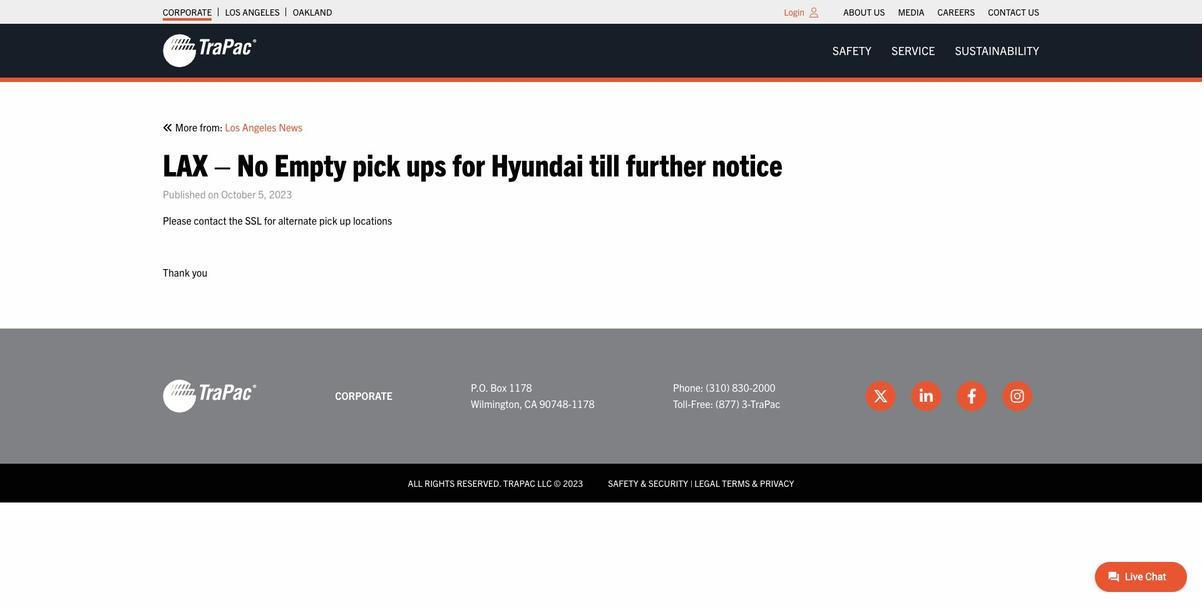 Task type: describe. For each thing, give the bounding box(es) containing it.
ca
[[525, 397, 537, 410]]

about
[[844, 6, 872, 18]]

solid image
[[163, 123, 173, 133]]

reserved.
[[457, 478, 501, 489]]

for inside lax – no empty pick ups for hyundai till further notice published on october 5, 2023
[[453, 144, 485, 183]]

us for contact us
[[1028, 6, 1040, 18]]

careers
[[938, 6, 975, 18]]

us for about us
[[874, 6, 885, 18]]

light image
[[810, 8, 819, 18]]

menu bar containing about us
[[837, 3, 1046, 21]]

safety link
[[823, 38, 882, 63]]

3-
[[742, 397, 751, 410]]

contact
[[194, 214, 227, 227]]

careers link
[[938, 3, 975, 21]]

safety & security link
[[608, 478, 689, 489]]

you
[[192, 266, 208, 279]]

on
[[208, 188, 219, 201]]

service link
[[882, 38, 945, 63]]

alternate
[[278, 214, 317, 227]]

security
[[649, 478, 689, 489]]

1 vertical spatial 2023
[[563, 478, 583, 489]]

locations
[[353, 214, 392, 227]]

0 horizontal spatial corporate
[[163, 6, 212, 18]]

ups
[[406, 144, 447, 183]]

please
[[163, 214, 192, 227]]

october
[[221, 188, 256, 201]]

toll-
[[673, 397, 691, 410]]

los angeles
[[225, 6, 280, 18]]

menu bar containing safety
[[823, 38, 1050, 63]]

corporate link
[[163, 3, 212, 21]]

sustainability
[[955, 43, 1040, 58]]

sustainability link
[[945, 38, 1050, 63]]

more
[[175, 121, 198, 133]]

2 & from the left
[[752, 478, 758, 489]]

up
[[340, 214, 351, 227]]

safety for safety & security | legal terms & privacy
[[608, 478, 639, 489]]

terms
[[722, 478, 750, 489]]

box
[[491, 381, 507, 394]]

oakland
[[293, 6, 332, 18]]

notice
[[712, 144, 783, 183]]

2000
[[753, 381, 776, 394]]

all rights reserved. trapac llc © 2023
[[408, 478, 583, 489]]

1 corporate image from the top
[[163, 33, 257, 68]]

news
[[279, 121, 303, 133]]

privacy
[[760, 478, 794, 489]]

legal
[[695, 478, 720, 489]]

media link
[[899, 3, 925, 21]]

1 & from the left
[[641, 478, 647, 489]]

published
[[163, 188, 206, 201]]

1 vertical spatial 1178
[[572, 397, 595, 410]]

all
[[408, 478, 423, 489]]

(877)
[[716, 397, 740, 410]]



Task type: locate. For each thing, give the bounding box(es) containing it.
lax
[[163, 144, 208, 183]]

for right ups
[[453, 144, 485, 183]]

(310)
[[706, 381, 730, 394]]

2 los from the top
[[225, 121, 240, 133]]

us inside 'link'
[[1028, 6, 1040, 18]]

rights
[[425, 478, 455, 489]]

wilmington,
[[471, 397, 523, 410]]

safety inside footer
[[608, 478, 639, 489]]

menu bar up service
[[837, 3, 1046, 21]]

1 vertical spatial menu bar
[[823, 38, 1050, 63]]

1 horizontal spatial corporate
[[335, 389, 393, 402]]

–
[[214, 144, 231, 183]]

0 vertical spatial menu bar
[[837, 3, 1046, 21]]

login link
[[784, 6, 805, 18]]

pick left ups
[[353, 144, 400, 183]]

1 vertical spatial pick
[[319, 214, 338, 227]]

angeles
[[243, 6, 280, 18], [242, 121, 277, 133]]

los
[[225, 6, 241, 18], [225, 121, 240, 133]]

1 horizontal spatial 1178
[[572, 397, 595, 410]]

1 horizontal spatial for
[[453, 144, 485, 183]]

0 vertical spatial corporate
[[163, 6, 212, 18]]

0 horizontal spatial us
[[874, 6, 885, 18]]

phone:
[[673, 381, 704, 394]]

2023
[[269, 188, 292, 201], [563, 478, 583, 489]]

safety down about
[[833, 43, 872, 58]]

1 vertical spatial corporate image
[[163, 379, 257, 414]]

no
[[237, 144, 268, 183]]

0 vertical spatial for
[[453, 144, 485, 183]]

us right about
[[874, 6, 885, 18]]

2 corporate image from the top
[[163, 379, 257, 414]]

corporate image inside footer
[[163, 379, 257, 414]]

1 vertical spatial safety
[[608, 478, 639, 489]]

hyundai
[[491, 144, 584, 183]]

0 horizontal spatial pick
[[319, 214, 338, 227]]

llc
[[538, 478, 552, 489]]

empty
[[274, 144, 346, 183]]

0 vertical spatial pick
[[353, 144, 400, 183]]

0 vertical spatial safety
[[833, 43, 872, 58]]

oakland link
[[293, 3, 332, 21]]

about us link
[[844, 3, 885, 21]]

about us
[[844, 6, 885, 18]]

0 horizontal spatial for
[[264, 214, 276, 227]]

p.o.
[[471, 381, 488, 394]]

us right contact
[[1028, 6, 1040, 18]]

los inside lax – no empty pick ups for hyundai till further notice article
[[225, 121, 240, 133]]

phone: (310) 830-2000 toll-free: (877) 3-trapac
[[673, 381, 781, 410]]

please contact the ssl for alternate pick up locations
[[163, 214, 392, 227]]

contact
[[989, 6, 1026, 18]]

more from: los angeles news
[[173, 121, 303, 133]]

contact us
[[989, 6, 1040, 18]]

1 horizontal spatial pick
[[353, 144, 400, 183]]

safety
[[833, 43, 872, 58], [608, 478, 639, 489]]

lax – no empty pick ups for hyundai till further notice article
[[163, 120, 1040, 281]]

& left security
[[641, 478, 647, 489]]

los right from:
[[225, 121, 240, 133]]

0 horizontal spatial &
[[641, 478, 647, 489]]

1 vertical spatial corporate
[[335, 389, 393, 402]]

service
[[892, 43, 935, 58]]

0 horizontal spatial safety
[[608, 478, 639, 489]]

1 los from the top
[[225, 6, 241, 18]]

legal terms & privacy link
[[695, 478, 794, 489]]

from:
[[200, 121, 223, 133]]

trapac
[[751, 397, 781, 410]]

angeles left news
[[242, 121, 277, 133]]

pick
[[353, 144, 400, 183], [319, 214, 338, 227]]

footer containing p.o. box 1178
[[0, 329, 1203, 503]]

1178 right ca
[[572, 397, 595, 410]]

0 vertical spatial corporate image
[[163, 33, 257, 68]]

pick inside lax – no empty pick ups for hyundai till further notice published on october 5, 2023
[[353, 144, 400, 183]]

0 vertical spatial los
[[225, 6, 241, 18]]

0 vertical spatial angeles
[[243, 6, 280, 18]]

1 horizontal spatial &
[[752, 478, 758, 489]]

0 horizontal spatial 2023
[[269, 188, 292, 201]]

& right the terms
[[752, 478, 758, 489]]

footer
[[0, 329, 1203, 503]]

1 horizontal spatial safety
[[833, 43, 872, 58]]

safety left security
[[608, 478, 639, 489]]

1 horizontal spatial us
[[1028, 6, 1040, 18]]

1 vertical spatial angeles
[[242, 121, 277, 133]]

&
[[641, 478, 647, 489], [752, 478, 758, 489]]

media
[[899, 6, 925, 18]]

the
[[229, 214, 243, 227]]

2023 right "©"
[[563, 478, 583, 489]]

0 horizontal spatial 1178
[[509, 381, 532, 394]]

contact us link
[[989, 3, 1040, 21]]

los angeles link
[[225, 3, 280, 21]]

login
[[784, 6, 805, 18]]

thank you
[[163, 266, 208, 279]]

2023 right 5,
[[269, 188, 292, 201]]

angeles left oakland 'link'
[[243, 6, 280, 18]]

5,
[[258, 188, 267, 201]]

pick left "up"
[[319, 214, 338, 227]]

till
[[590, 144, 620, 183]]

us
[[874, 6, 885, 18], [1028, 6, 1040, 18]]

90748-
[[540, 397, 572, 410]]

©
[[554, 478, 561, 489]]

los right corporate link
[[225, 6, 241, 18]]

2 us from the left
[[1028, 6, 1040, 18]]

p.o. box 1178 wilmington, ca 90748-1178
[[471, 381, 595, 410]]

for
[[453, 144, 485, 183], [264, 214, 276, 227]]

2023 inside lax – no empty pick ups for hyundai till further notice published on october 5, 2023
[[269, 188, 292, 201]]

safety & security | legal terms & privacy
[[608, 478, 794, 489]]

thank
[[163, 266, 190, 279]]

for right ssl
[[264, 214, 276, 227]]

1178 up ca
[[509, 381, 532, 394]]

0 vertical spatial 1178
[[509, 381, 532, 394]]

|
[[691, 478, 693, 489]]

safety inside menu bar
[[833, 43, 872, 58]]

1 vertical spatial los
[[225, 121, 240, 133]]

lax – no empty pick ups for hyundai till further notice published on october 5, 2023
[[163, 144, 783, 201]]

1178
[[509, 381, 532, 394], [572, 397, 595, 410]]

menu bar
[[837, 3, 1046, 21], [823, 38, 1050, 63]]

corporate
[[163, 6, 212, 18], [335, 389, 393, 402]]

los angeles news link
[[225, 120, 303, 136]]

1 vertical spatial for
[[264, 214, 276, 227]]

angeles inside lax – no empty pick ups for hyundai till further notice article
[[242, 121, 277, 133]]

ssl
[[245, 214, 262, 227]]

1 horizontal spatial 2023
[[563, 478, 583, 489]]

corporate image
[[163, 33, 257, 68], [163, 379, 257, 414]]

menu bar down careers link
[[823, 38, 1050, 63]]

further
[[626, 144, 706, 183]]

1 us from the left
[[874, 6, 885, 18]]

trapac
[[504, 478, 536, 489]]

safety for safety
[[833, 43, 872, 58]]

los inside the los angeles link
[[225, 6, 241, 18]]

830-
[[732, 381, 753, 394]]

0 vertical spatial 2023
[[269, 188, 292, 201]]

free:
[[691, 397, 714, 410]]



Task type: vqa. For each thing, say whether or not it's contained in the screenshot.
PLAN
no



